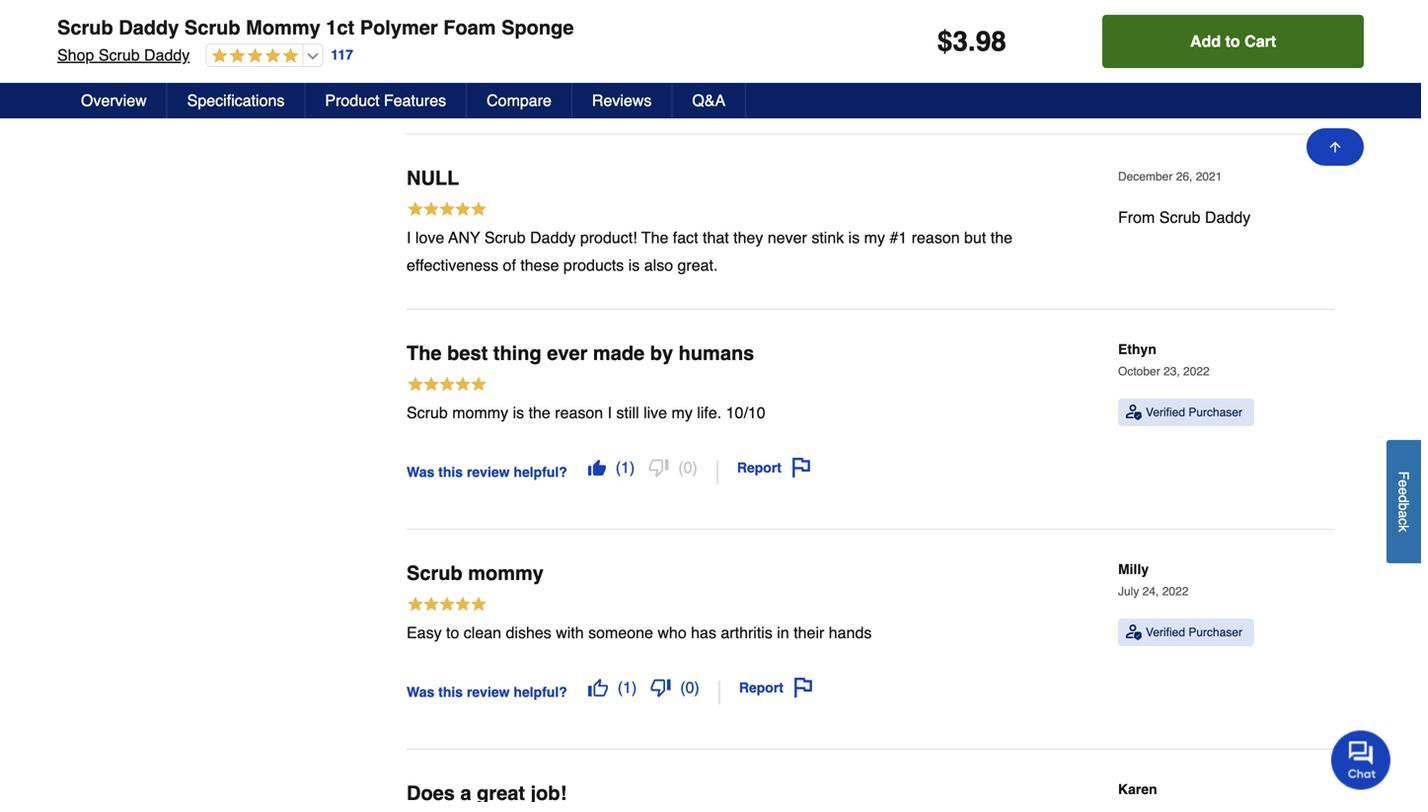 Task type: locate. For each thing, give the bounding box(es) containing it.
this
[[438, 69, 463, 85], [438, 464, 463, 480], [438, 684, 463, 700]]

daddy up these
[[530, 229, 576, 247]]

daddy inside i love any scrub daddy product! the fact that they never stink is my #1 reason but the effectiveness of these products is also great.
[[530, 229, 576, 247]]

was for scrub mommy
[[407, 684, 435, 700]]

)
[[632, 63, 637, 82], [694, 63, 700, 82], [630, 459, 635, 477], [692, 459, 698, 477], [632, 679, 637, 697], [694, 679, 700, 697]]

verified purchaser
[[1146, 10, 1243, 24], [1146, 406, 1243, 420], [1146, 626, 1243, 640]]

i inside i love any scrub daddy product! the fact that they never stink is my #1 reason but the effectiveness of these products is also great.
[[407, 229, 411, 247]]

is down thing
[[513, 404, 524, 422]]

thumb up image for ( 0 )
[[588, 63, 608, 82]]

features
[[384, 91, 446, 110]]

1 vertical spatial was
[[407, 464, 435, 480]]

0 vertical spatial 2022
[[1184, 365, 1210, 379]]

1 vertical spatial thumb down image
[[651, 678, 671, 698]]

the up also
[[642, 229, 669, 247]]

0 vertical spatial the
[[642, 229, 669, 247]]

flag image for ( 0 )
[[794, 63, 813, 82]]

) down easy to clean dishes with someone who has arthritis in their hands
[[632, 679, 637, 697]]

3 review from the top
[[467, 684, 510, 700]]

0 vertical spatial ( 1 )
[[616, 459, 635, 477]]

2 vertical spatial report
[[739, 680, 784, 696]]

q&a button
[[673, 83, 746, 118]]

1 vertical spatial 1
[[623, 679, 632, 697]]

helpful? down with
[[514, 684, 567, 700]]

december
[[1118, 170, 1173, 184]]

flag image
[[794, 63, 813, 82], [794, 678, 813, 698]]

the right but
[[991, 229, 1013, 247]]

product
[[325, 91, 380, 110]]

overview button
[[61, 83, 167, 118]]

purchaser down ethyn october 23, 2022
[[1189, 406, 1243, 420]]

2 vertical spatial review
[[467, 684, 510, 700]]

0 horizontal spatial my
[[672, 404, 693, 422]]

the inside i love any scrub daddy product! the fact that they never stink is my #1 reason but the effectiveness of these products is also great.
[[642, 229, 669, 247]]

0 vertical spatial to
[[1226, 32, 1240, 50]]

reason left still
[[555, 404, 603, 422]]

with
[[556, 624, 584, 642]]

1 vertical spatial the
[[529, 404, 551, 422]]

report down 'arthritis'
[[739, 680, 784, 696]]

daddy up shop scrub daddy
[[119, 16, 179, 39]]

0 vertical spatial my
[[864, 229, 885, 247]]

5 stars image down best
[[407, 375, 488, 396]]

daddy down 2021
[[1205, 208, 1251, 227]]

0 vertical spatial verified
[[1146, 10, 1185, 24]]

e up d
[[1396, 480, 1412, 488]]

shop
[[57, 46, 94, 64]]

) right filled icons
[[630, 459, 635, 477]]

2 review from the top
[[467, 464, 510, 480]]

1 horizontal spatial my
[[864, 229, 885, 247]]

2 vertical spatial verified purchaser
[[1146, 626, 1243, 640]]

has
[[691, 624, 717, 642]]

report button down in
[[732, 671, 820, 705]]

from scrub daddy
[[1118, 208, 1251, 227]]

chat invite button image
[[1332, 730, 1392, 790]]

1 vertical spatial i
[[608, 404, 612, 422]]

0 horizontal spatial to
[[446, 624, 459, 642]]

3 this from the top
[[438, 684, 463, 700]]

thumb down image down live
[[649, 458, 669, 478]]

scrub up of
[[485, 229, 526, 247]]

i
[[407, 229, 411, 247], [608, 404, 612, 422]]

0 vertical spatial this
[[438, 69, 463, 85]]

1 horizontal spatial reason
[[912, 229, 960, 247]]

1 vertical spatial 5 stars image
[[407, 375, 488, 396]]

98
[[976, 26, 1007, 57]]

2022 inside ethyn october 23, 2022
[[1184, 365, 1210, 379]]

0 vertical spatial flag image
[[794, 63, 813, 82]]

product
[[461, 13, 514, 31]]

sponge
[[502, 16, 574, 39]]

reason
[[912, 229, 960, 247], [555, 404, 603, 422]]

0 vertical spatial reason
[[912, 229, 960, 247]]

2 vertical spatial this
[[438, 684, 463, 700]]

( 0 ) down life.
[[678, 459, 698, 477]]

1 was from the top
[[407, 69, 435, 85]]

1 vertical spatial this
[[438, 464, 463, 480]]

1 vertical spatial was this review helpful?
[[407, 464, 567, 480]]

1 thumb up image from the top
[[588, 63, 608, 82]]

scrub up shop
[[57, 16, 113, 39]]

thumb up image up reviews
[[588, 63, 608, 82]]

verified purchaser icon image
[[1126, 9, 1142, 25], [1126, 405, 1142, 421], [1126, 625, 1142, 641]]

1 flag image from the top
[[794, 63, 813, 82]]

1 vertical spatial report button
[[730, 451, 818, 485]]

0 horizontal spatial reason
[[555, 404, 603, 422]]

my left #1
[[864, 229, 885, 247]]

verified purchaser icon image for the best thing ever made by humans
[[1126, 405, 1142, 421]]

2021
[[1196, 170, 1222, 184]]

( 0 ) down has
[[680, 679, 700, 697]]

compare
[[487, 91, 552, 110]]

) down life.
[[692, 459, 698, 477]]

0 vertical spatial mommy
[[452, 404, 508, 422]]

1 right filled icons
[[621, 459, 630, 477]]

is right the stink
[[849, 229, 860, 247]]

scrub daddy scrub mommy 1ct polymer foam sponge
[[57, 16, 574, 39]]

0 vertical spatial the
[[991, 229, 1013, 247]]

2 verified purchaser from the top
[[1146, 406, 1243, 420]]

report button down eat
[[732, 56, 820, 89]]

5 stars image up the any
[[407, 200, 488, 221]]

to right easy
[[446, 624, 459, 642]]

2022 inside milly july 24, 2022
[[1162, 585, 1189, 599]]

was
[[407, 69, 435, 85], [407, 464, 435, 480], [407, 684, 435, 700]]

to
[[1226, 32, 1240, 50], [446, 624, 459, 642]]

5 stars image up easy
[[407, 595, 488, 616]]

scrub mommy is the reason i still live my life. 10/10
[[407, 404, 766, 422]]

my inside i love any scrub daddy product! the fact that they never stink is my #1 reason but the effectiveness of these products is also great.
[[864, 229, 885, 247]]

1 vertical spatial 2022
[[1162, 585, 1189, 599]]

verified purchaser down 23,
[[1146, 406, 1243, 420]]

2 vertical spatial report button
[[732, 671, 820, 705]]

my
[[864, 229, 885, 247], [672, 404, 693, 422]]

( 0 ) right thumb down icon
[[680, 63, 700, 82]]

1 vertical spatial to
[[446, 624, 459, 642]]

the
[[642, 229, 669, 247], [407, 342, 442, 365]]

compare button
[[467, 83, 572, 118]]

verified purchaser down the 24,
[[1146, 626, 1243, 640]]

their
[[794, 624, 825, 642]]

1 vertical spatial thumb up image
[[588, 678, 608, 698]]

2 vertical spatial verified
[[1146, 626, 1185, 640]]

3 was this review helpful? from the top
[[407, 684, 567, 700]]

products
[[564, 256, 624, 274]]

2 vertical spatial was this review helpful?
[[407, 684, 567, 700]]

i left love
[[407, 229, 411, 247]]

( 1 )
[[616, 459, 635, 477], [618, 679, 637, 697]]

0 horizontal spatial i
[[407, 229, 411, 247]]

but
[[964, 229, 986, 247]]

1 vertical spatial flag image
[[794, 678, 813, 698]]

who
[[658, 624, 687, 642]]

0 vertical spatial i
[[407, 229, 411, 247]]

2 thumb up image from the top
[[588, 678, 608, 698]]

scrub mommy
[[407, 562, 544, 585]]

2 verified from the top
[[1146, 406, 1185, 420]]

thumb up image down 'someone'
[[588, 678, 608, 698]]

e up b
[[1396, 488, 1412, 495]]

my right live
[[672, 404, 693, 422]]

5 stars image for scrub mommy
[[407, 595, 488, 616]]

i left still
[[608, 404, 612, 422]]

that
[[703, 229, 729, 247]]

ethyn
[[1118, 342, 1157, 357]]

1 vertical spatial the
[[407, 342, 442, 365]]

5 stars image for null
[[407, 200, 488, 221]]

1 horizontal spatial to
[[1226, 32, 1240, 50]]

the down thing
[[529, 404, 551, 422]]

3 verified purchaser from the top
[[1146, 626, 1243, 640]]

1 vertical spatial helpful?
[[514, 464, 567, 480]]

purchaser
[[1189, 10, 1243, 24], [1189, 406, 1243, 420], [1189, 626, 1243, 640]]

thumb down image down who
[[651, 678, 671, 698]]

best
[[447, 342, 488, 365]]

0 down has
[[686, 679, 694, 697]]

2 vertical spatial purchaser
[[1189, 626, 1243, 640]]

2 was this review helpful? from the top
[[407, 464, 567, 480]]

1 horizontal spatial the
[[642, 229, 669, 247]]

) left thumb down icon
[[632, 63, 637, 82]]

0 horizontal spatial is
[[513, 404, 524, 422]]

is left also
[[628, 256, 640, 274]]

helpful?
[[514, 69, 567, 85], [514, 464, 567, 480], [514, 684, 567, 700]]

1 vertical spatial report
[[737, 460, 782, 476]]

(
[[618, 63, 623, 82], [680, 63, 686, 82], [616, 459, 621, 477], [678, 459, 684, 477], [618, 679, 623, 697], [680, 679, 686, 697]]

1 horizontal spatial i
[[608, 404, 612, 422]]

thumb down image
[[649, 458, 669, 478], [651, 678, 671, 698]]

helpful? for mommy
[[514, 684, 567, 700]]

2 flag image from the top
[[794, 678, 813, 698]]

0 right thumb down icon
[[686, 63, 694, 82]]

report button for the best thing ever made by humans
[[730, 451, 818, 485]]

0 vertical spatial review
[[467, 69, 510, 85]]

2 verified purchaser icon image from the top
[[1126, 405, 1142, 421]]

0 horizontal spatial the
[[529, 404, 551, 422]]

mommy up clean
[[468, 562, 544, 585]]

they
[[734, 229, 763, 247]]

was this review helpful?
[[407, 69, 567, 85], [407, 464, 567, 480], [407, 684, 567, 700]]

0 vertical spatial verified purchaser
[[1146, 10, 1243, 24]]

0
[[623, 63, 632, 82], [686, 63, 694, 82], [684, 459, 692, 477], [686, 679, 694, 697]]

( 0 )
[[618, 63, 637, 82], [680, 63, 700, 82], [678, 459, 698, 477], [680, 679, 700, 697]]

verified
[[1146, 10, 1185, 24], [1146, 406, 1185, 420], [1146, 626, 1185, 640]]

3 helpful? from the top
[[514, 684, 567, 700]]

( 0 ) up reviews
[[618, 63, 637, 82]]

1 for scrub mommy
[[623, 679, 632, 697]]

1 vertical spatial review
[[467, 464, 510, 480]]

from
[[1118, 208, 1155, 227]]

1 vertical spatial mommy
[[468, 562, 544, 585]]

1 vertical spatial verified
[[1146, 406, 1185, 420]]

2022 right 23,
[[1184, 365, 1210, 379]]

3 5 stars image from the top
[[407, 595, 488, 616]]

mommy down best
[[452, 404, 508, 422]]

the left best
[[407, 342, 442, 365]]

flag image
[[792, 458, 811, 478]]

0 vertical spatial thumb down image
[[649, 458, 669, 478]]

2 vertical spatial verified purchaser icon image
[[1126, 625, 1142, 641]]

3 was from the top
[[407, 684, 435, 700]]

shop scrub daddy
[[57, 46, 190, 64]]

dishes left after
[[604, 13, 650, 31]]

helpful? left filled icons
[[514, 464, 567, 480]]

thumb up image for ( 1 )
[[588, 678, 608, 698]]

cart
[[1245, 32, 1276, 50]]

daddy
[[119, 16, 179, 39], [144, 46, 190, 64], [1205, 208, 1251, 227], [530, 229, 576, 247]]

scrub inside i love any scrub daddy product! the fact that they never stink is my #1 reason but the effectiveness of these products is also great.
[[485, 229, 526, 247]]

2 vertical spatial helpful?
[[514, 684, 567, 700]]

0 vertical spatial purchaser
[[1189, 10, 1243, 24]]

1 vertical spatial ( 1 )
[[618, 679, 637, 697]]

thumb up image
[[588, 63, 608, 82], [588, 678, 608, 698]]

report button down 10/10
[[730, 451, 818, 485]]

reason right #1
[[912, 229, 960, 247]]

3 verified purchaser icon image from the top
[[1126, 625, 1142, 641]]

dishes left with
[[506, 624, 552, 642]]

1 e from the top
[[1396, 480, 1412, 488]]

0 vertical spatial report
[[739, 65, 784, 81]]

the inside i love any scrub daddy product! the fact that they never stink is my #1 reason but the effectiveness of these products is also great.
[[991, 229, 1013, 247]]

2022 right the 24,
[[1162, 585, 1189, 599]]

3 purchaser from the top
[[1189, 626, 1243, 640]]

live
[[644, 404, 667, 422]]

2 vertical spatial was
[[407, 684, 435, 700]]

0 vertical spatial was this review helpful?
[[407, 69, 567, 85]]

1 vertical spatial dishes
[[506, 624, 552, 642]]

helpful? up compare
[[514, 69, 567, 85]]

was for the best thing ever made by humans
[[407, 464, 435, 480]]

1 was this review helpful? from the top
[[407, 69, 567, 85]]

2 5 stars image from the top
[[407, 375, 488, 396]]

3 verified from the top
[[1146, 626, 1185, 640]]

verified for the best thing ever made by humans
[[1146, 406, 1185, 420]]

in
[[777, 624, 789, 642]]

0 vertical spatial thumb up image
[[588, 63, 608, 82]]

verified purchaser up add
[[1146, 10, 1243, 24]]

26,
[[1176, 170, 1193, 184]]

specifications
[[187, 91, 285, 110]]

1 vertical spatial verified purchaser
[[1146, 406, 1243, 420]]

to right add
[[1226, 32, 1240, 50]]

0 vertical spatial 1
[[621, 459, 630, 477]]

2 purchaser from the top
[[1189, 406, 1243, 420]]

0 vertical spatial helpful?
[[514, 69, 567, 85]]

2 vertical spatial is
[[513, 404, 524, 422]]

also
[[644, 256, 673, 274]]

purchaser for scrub mommy
[[1189, 626, 1243, 640]]

report left flag icon
[[737, 460, 782, 476]]

1 vertical spatial verified purchaser icon image
[[1126, 405, 1142, 421]]

0 vertical spatial 5 stars image
[[407, 200, 488, 221]]

5 stars image
[[407, 200, 488, 221], [407, 375, 488, 396], [407, 595, 488, 616]]

1 5 stars image from the top
[[407, 200, 488, 221]]

2022
[[1184, 365, 1210, 379], [1162, 585, 1189, 599]]

reviews button
[[572, 83, 673, 118]]

1 horizontal spatial the
[[991, 229, 1013, 247]]

2 this from the top
[[438, 464, 463, 480]]

0 vertical spatial is
[[849, 229, 860, 247]]

23,
[[1164, 365, 1180, 379]]

0 vertical spatial was
[[407, 69, 435, 85]]

mommy
[[452, 404, 508, 422], [468, 562, 544, 585]]

2 vertical spatial 5 stars image
[[407, 595, 488, 616]]

2022 for the best thing ever made by humans
[[1184, 365, 1210, 379]]

to inside button
[[1226, 32, 1240, 50]]

scrub down "26,"
[[1160, 208, 1201, 227]]

1 down 'someone'
[[623, 679, 632, 697]]

is
[[849, 229, 860, 247], [628, 256, 640, 274], [513, 404, 524, 422]]

report up q&a button
[[739, 65, 784, 81]]

( 1 ) down 'someone'
[[618, 679, 637, 697]]

f
[[1396, 471, 1412, 480]]

0 vertical spatial verified purchaser icon image
[[1126, 9, 1142, 25]]

easy
[[407, 624, 442, 642]]

mommy
[[246, 16, 321, 39]]

reason inside i love any scrub daddy product! the fact that they never stink is my #1 reason but the effectiveness of these products is also great.
[[912, 229, 960, 247]]

0 vertical spatial dishes
[[604, 13, 650, 31]]

2 horizontal spatial is
[[849, 229, 860, 247]]

2 was from the top
[[407, 464, 435, 480]]

purchaser down milly july 24, 2022
[[1189, 626, 1243, 640]]

report button
[[732, 56, 820, 89], [730, 451, 818, 485], [732, 671, 820, 705]]

( 1 ) right filled icons
[[616, 459, 635, 477]]

arrow up image
[[1328, 139, 1343, 155]]

report
[[739, 65, 784, 81], [737, 460, 782, 476], [739, 680, 784, 696]]

2 helpful? from the top
[[514, 464, 567, 480]]

purchaser up add
[[1189, 10, 1243, 24]]

overview
[[81, 91, 147, 110]]

1 horizontal spatial is
[[628, 256, 640, 274]]

1 vertical spatial purchaser
[[1189, 406, 1243, 420]]



Task type: describe. For each thing, give the bounding box(es) containing it.
1 vertical spatial is
[[628, 256, 640, 274]]

i love any scrub daddy product! the fact that they never stink is my #1 reason but the effectiveness of these products is also great.
[[407, 229, 1013, 274]]

a
[[1396, 511, 1412, 518]]

#1
[[890, 229, 907, 247]]

q&a
[[692, 91, 726, 110]]

milly july 24, 2022
[[1118, 562, 1189, 599]]

c
[[1396, 518, 1412, 525]]

k
[[1396, 525, 1412, 532]]

for
[[518, 13, 537, 31]]

hands
[[829, 624, 872, 642]]

1ct
[[326, 16, 355, 39]]

1 vertical spatial my
[[672, 404, 693, 422]]

( 1 ) for scrub mommy
[[618, 679, 637, 697]]

october
[[1118, 365, 1160, 379]]

these
[[521, 256, 559, 274]]

add to cart button
[[1103, 15, 1364, 68]]

) up q&a
[[694, 63, 700, 82]]

0 right filled icons
[[684, 459, 692, 477]]

report button for scrub mommy
[[732, 671, 820, 705]]

effectiveness
[[407, 256, 499, 274]]

arthritis
[[721, 624, 773, 642]]

love
[[415, 229, 444, 247]]

add to cart
[[1190, 32, 1276, 50]]

2022 for scrub mommy
[[1162, 585, 1189, 599]]

review for best
[[467, 464, 510, 480]]

to for add
[[1226, 32, 1240, 50]]

1 this from the top
[[438, 69, 463, 85]]

thing
[[493, 342, 542, 365]]

foam
[[443, 16, 496, 39]]

1 verified purchaser from the top
[[1146, 10, 1243, 24]]

fact
[[673, 229, 698, 247]]

0 vertical spatial report button
[[732, 56, 820, 89]]

2 e from the top
[[1396, 488, 1412, 495]]

scrub up 4.9 stars image
[[184, 16, 240, 39]]

10/10
[[726, 404, 766, 422]]

helpful? for best
[[514, 464, 567, 480]]

( 0 ) for flag image related to ( 1 )
[[680, 679, 700, 697]]

thumb down image for the best thing ever made by humans
[[649, 458, 669, 478]]

4.9 stars image
[[207, 47, 298, 66]]

scrub right shop
[[99, 46, 140, 64]]

december 26, 2021
[[1118, 170, 1222, 184]]

july
[[1118, 585, 1139, 599]]

to for easy
[[446, 624, 459, 642]]

filled icons image
[[588, 459, 606, 477]]

someone
[[588, 624, 653, 642]]

scrub down best
[[407, 404, 448, 422]]

1 for the best thing ever made by humans
[[621, 459, 630, 477]]

b
[[1396, 503, 1412, 511]]

1 vertical spatial reason
[[555, 404, 603, 422]]

verified for scrub mommy
[[1146, 626, 1185, 640]]

f e e d b a c k button
[[1387, 440, 1421, 563]]

( 0 ) for flag image corresponding to ( 0 )
[[680, 63, 700, 82]]

review for mommy
[[467, 684, 510, 700]]

mommy for scrub mommy
[[468, 562, 544, 585]]

never
[[768, 229, 807, 247]]

was this review helpful? for mommy
[[407, 684, 567, 700]]

was this review helpful? for best
[[407, 464, 567, 480]]

0 up reviews
[[623, 63, 632, 82]]

cleaning
[[541, 13, 600, 31]]

3
[[953, 26, 968, 57]]

stink
[[812, 229, 844, 247]]

the best thing ever made by humans
[[407, 342, 754, 365]]

still
[[616, 404, 639, 422]]

) down has
[[694, 679, 700, 697]]

by
[[650, 342, 673, 365]]

report for the best thing ever made by humans
[[737, 460, 782, 476]]

ethyn october 23, 2022
[[1118, 342, 1210, 379]]

1 purchaser from the top
[[1189, 10, 1243, 24]]

made
[[593, 342, 645, 365]]

product features
[[325, 91, 446, 110]]

f e e d b a c k
[[1396, 471, 1412, 532]]

24,
[[1143, 585, 1159, 599]]

of
[[503, 256, 516, 274]]

milly
[[1118, 562, 1149, 578]]

you
[[690, 13, 716, 31]]

thumb down image for scrub mommy
[[651, 678, 671, 698]]

$
[[937, 26, 953, 57]]

0 horizontal spatial the
[[407, 342, 442, 365]]

daddy up overview 'button'
[[144, 46, 190, 64]]

1 horizontal spatial dishes
[[604, 13, 650, 31]]

verified purchaser for the best thing ever made by humans
[[1146, 406, 1243, 420]]

polymer
[[360, 16, 438, 39]]

great.
[[678, 256, 718, 274]]

purchaser for the best thing ever made by humans
[[1189, 406, 1243, 420]]

easy to clean dishes with someone who has arthritis in their hands
[[407, 624, 872, 642]]

$ 3 . 98
[[937, 26, 1007, 57]]

1 verified from the top
[[1146, 10, 1185, 24]]

5 stars image for the best thing ever made by humans
[[407, 375, 488, 396]]

humans
[[679, 342, 754, 365]]

null
[[407, 167, 459, 190]]

eat
[[720, 13, 742, 31]]

perfect product for cleaning dishes after you eat
[[407, 13, 742, 31]]

reviews
[[592, 91, 652, 110]]

d
[[1396, 495, 1412, 503]]

report for scrub mommy
[[739, 680, 784, 696]]

this for scrub
[[438, 684, 463, 700]]

1 review from the top
[[467, 69, 510, 85]]

( 1 ) for the best thing ever made by humans
[[616, 459, 635, 477]]

flag image for ( 1 )
[[794, 678, 813, 698]]

after
[[654, 13, 686, 31]]

ever
[[547, 342, 588, 365]]

mommy for scrub mommy is the reason i still live my life. 10/10
[[452, 404, 508, 422]]

thumb down image
[[651, 63, 671, 82]]

verified purchaser for scrub mommy
[[1146, 626, 1243, 640]]

clean
[[464, 624, 501, 642]]

karen
[[1118, 782, 1158, 798]]

specifications button
[[167, 83, 305, 118]]

product features button
[[305, 83, 467, 118]]

0 horizontal spatial dishes
[[506, 624, 552, 642]]

1 verified purchaser icon image from the top
[[1126, 9, 1142, 25]]

.
[[968, 26, 976, 57]]

perfect
[[407, 13, 457, 31]]

1 helpful? from the top
[[514, 69, 567, 85]]

verified purchaser icon image for scrub mommy
[[1126, 625, 1142, 641]]

any
[[448, 229, 480, 247]]

this for the
[[438, 464, 463, 480]]

117
[[331, 47, 353, 63]]

( 0 ) for flag icon
[[678, 459, 698, 477]]

scrub up easy
[[407, 562, 463, 585]]

life.
[[697, 404, 722, 422]]

add
[[1190, 32, 1221, 50]]



Task type: vqa. For each thing, say whether or not it's contained in the screenshot.
Report button for The best thing ever made by humans
yes



